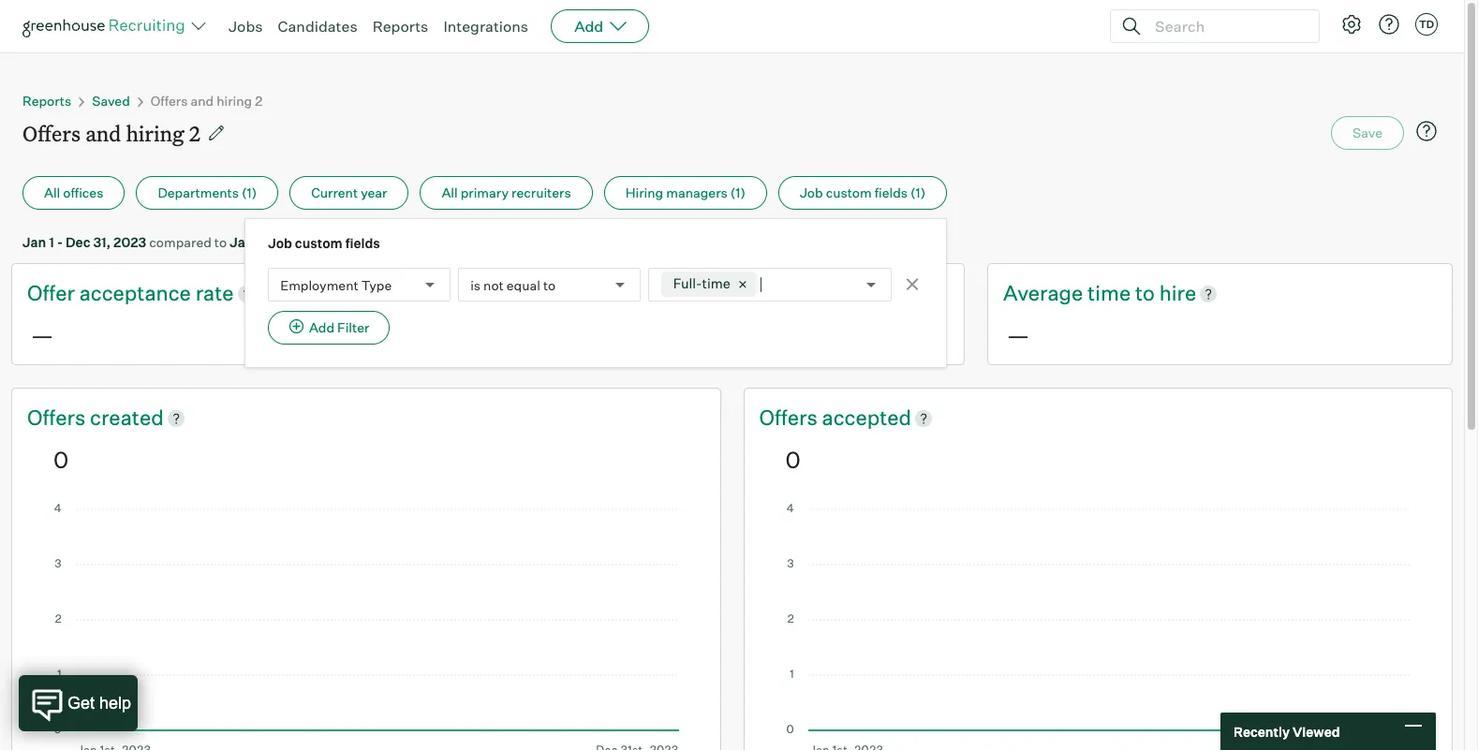 Task type: vqa. For each thing, say whether or not it's contained in the screenshot.
hire link
yes



Task type: describe. For each thing, give the bounding box(es) containing it.
add filter button
[[268, 311, 390, 345]]

full-time
[[673, 276, 731, 293]]

acceptance
[[79, 280, 191, 305]]

hiring managers (1) button
[[604, 176, 767, 210]]

equal
[[507, 277, 540, 293]]

all primary recruiters button
[[420, 176, 593, 210]]

0 horizontal spatial reports link
[[22, 93, 71, 109]]

employment type
[[280, 277, 392, 293]]

configure image
[[1341, 13, 1363, 36]]

2 1 from the left
[[256, 234, 261, 250]]

hire link
[[1160, 279, 1197, 308]]

reports for the leftmost reports link
[[22, 93, 71, 109]]

all offices button
[[22, 176, 125, 210]]

to left hire
[[1135, 280, 1155, 305]]

departments (1) button
[[136, 176, 278, 210]]

employment
[[280, 277, 359, 293]]

average link for hire
[[1003, 279, 1088, 308]]

job for job custom fields (1)
[[800, 185, 823, 200]]

faq image
[[1416, 120, 1438, 142]]

job custom fields
[[268, 235, 380, 251]]

all primary recruiters
[[442, 185, 571, 200]]

offer acceptance
[[27, 280, 195, 305]]

0 for created
[[53, 446, 69, 474]]

1 dec from the left
[[66, 234, 90, 250]]

custom for job custom fields
[[295, 235, 343, 251]]

add for add filter
[[309, 319, 335, 335]]

edit image
[[207, 124, 226, 143]]

managers
[[666, 185, 728, 200]]

accepted link
[[822, 404, 912, 432]]

1 31, from the left
[[93, 234, 111, 250]]

saved link
[[92, 93, 130, 109]]

all offices
[[44, 185, 103, 200]]

(1) inside button
[[242, 185, 257, 200]]

offer
[[27, 280, 75, 305]]

to right compared
[[214, 234, 227, 250]]

average time to for fill
[[515, 280, 671, 305]]

is not equal to
[[470, 277, 556, 293]]

(1) inside button
[[911, 185, 926, 200]]

fill link
[[671, 279, 694, 308]]

0 horizontal spatial hiring
[[126, 119, 184, 147]]

candidates
[[278, 17, 358, 36]]

filter
[[337, 319, 370, 335]]

1 horizontal spatial time
[[702, 276, 731, 293]]

fill
[[671, 280, 694, 305]]

current year
[[311, 185, 387, 200]]

td button
[[1416, 13, 1438, 36]]

0 vertical spatial reports link
[[373, 17, 429, 36]]

viewed
[[1293, 724, 1340, 740]]

2 31, from the left
[[300, 234, 318, 250]]

2 jan from the left
[[230, 234, 253, 250]]

— for average
[[1007, 321, 1030, 349]]

add filter
[[309, 319, 370, 335]]

add for add
[[574, 17, 604, 36]]

0 horizontal spatial and
[[85, 119, 121, 147]]

compared
[[149, 234, 212, 250]]

accepted
[[822, 405, 912, 430]]

1 1 from the left
[[49, 234, 54, 250]]

to right equal
[[543, 277, 556, 293]]

created
[[90, 405, 164, 430]]

to link for fill
[[647, 279, 671, 308]]

td
[[1419, 18, 1435, 31]]

— for offer
[[31, 321, 53, 349]]

add button
[[551, 9, 649, 43]]

1 jan from the left
[[22, 234, 46, 250]]

to left fill
[[647, 280, 667, 305]]

departments
[[158, 185, 239, 200]]

0 vertical spatial 2
[[255, 93, 263, 109]]

job for job custom fields
[[268, 235, 292, 251]]

0 vertical spatial offers and hiring 2
[[151, 93, 263, 109]]

acceptance link
[[79, 279, 195, 308]]



Task type: locate. For each thing, give the bounding box(es) containing it.
0 horizontal spatial all
[[44, 185, 60, 200]]

2 dec from the left
[[273, 234, 298, 250]]

all for all offices
[[44, 185, 60, 200]]

rate
[[195, 280, 234, 305]]

reports right candidates in the left of the page
[[373, 17, 429, 36]]

time link left fill link
[[600, 279, 647, 308]]

2 horizontal spatial time
[[1088, 280, 1131, 305]]

1 horizontal spatial add
[[574, 17, 604, 36]]

0 horizontal spatial add
[[309, 319, 335, 335]]

time left fill
[[600, 280, 643, 305]]

reports link left 'saved' link
[[22, 93, 71, 109]]

2 - from the left
[[264, 234, 270, 250]]

1 horizontal spatial time link
[[1088, 279, 1135, 308]]

1 vertical spatial reports link
[[22, 93, 71, 109]]

2 (1) from the left
[[731, 185, 746, 200]]

—
[[31, 321, 53, 349], [1007, 321, 1030, 349]]

xychart image
[[53, 504, 679, 750], [786, 504, 1411, 750]]

31,
[[93, 234, 111, 250], [300, 234, 318, 250]]

offer link
[[27, 279, 79, 308]]

not
[[484, 277, 504, 293]]

0 horizontal spatial jan
[[22, 234, 46, 250]]

dec left 2022
[[273, 234, 298, 250]]

jan
[[22, 234, 46, 250], [230, 234, 253, 250]]

average link
[[515, 279, 600, 308], [1003, 279, 1088, 308]]

and
[[191, 93, 214, 109], [85, 119, 121, 147]]

1 horizontal spatial reports link
[[373, 17, 429, 36]]

1 horizontal spatial 31,
[[300, 234, 318, 250]]

all
[[44, 185, 60, 200], [442, 185, 458, 200]]

2 horizontal spatial (1)
[[911, 185, 926, 200]]

1 average time to from the left
[[515, 280, 671, 305]]

current year button
[[290, 176, 409, 210]]

candidates link
[[278, 17, 358, 36]]

fields for job custom fields
[[345, 235, 380, 251]]

hiring up "edit" image
[[217, 93, 252, 109]]

offers and hiring 2 down 'saved'
[[22, 119, 201, 147]]

integrations link
[[444, 17, 529, 36]]

current
[[311, 185, 358, 200]]

xychart image for accepted
[[786, 504, 1411, 750]]

0 horizontal spatial average time to
[[515, 280, 671, 305]]

1 time link from the left
[[600, 279, 647, 308]]

custom
[[826, 185, 872, 200], [295, 235, 343, 251]]

0 horizontal spatial time link
[[600, 279, 647, 308]]

hire
[[1160, 280, 1197, 305]]

1 horizontal spatial all
[[442, 185, 458, 200]]

2022
[[321, 234, 354, 250]]

dec down all offices button
[[66, 234, 90, 250]]

0 horizontal spatial reports
[[22, 93, 71, 109]]

1 to link from the left
[[647, 279, 671, 308]]

full-
[[673, 276, 702, 293]]

job
[[800, 185, 823, 200], [268, 235, 292, 251]]

2 — from the left
[[1007, 321, 1030, 349]]

reports link right candidates in the left of the page
[[373, 17, 429, 36]]

0 horizontal spatial xychart image
[[53, 504, 679, 750]]

time link left hire link
[[1088, 279, 1135, 308]]

0 horizontal spatial custom
[[295, 235, 343, 251]]

offices
[[63, 185, 103, 200]]

2 time link from the left
[[1088, 279, 1135, 308]]

saved
[[92, 93, 130, 109]]

add inside add filter button
[[309, 319, 335, 335]]

2 average link from the left
[[1003, 279, 1088, 308]]

to
[[214, 234, 227, 250], [543, 277, 556, 293], [647, 280, 667, 305], [1135, 280, 1155, 305]]

and down 'saved'
[[85, 119, 121, 147]]

2 to link from the left
[[1135, 279, 1160, 308]]

1 horizontal spatial jan
[[230, 234, 253, 250]]

offers link for accepted
[[759, 404, 822, 432]]

1 horizontal spatial average
[[1003, 280, 1083, 305]]

xychart image for created
[[53, 504, 679, 750]]

2 left "edit" image
[[189, 119, 201, 147]]

1 vertical spatial 2
[[189, 119, 201, 147]]

offers and hiring 2 up "edit" image
[[151, 93, 263, 109]]

integrations
[[444, 17, 529, 36]]

0 horizontal spatial —
[[31, 321, 53, 349]]

- left 2022
[[264, 234, 270, 250]]

0 horizontal spatial offers link
[[27, 404, 90, 432]]

2 offers link from the left
[[759, 404, 822, 432]]

recently viewed
[[1234, 724, 1340, 740]]

hiring
[[217, 93, 252, 109], [126, 119, 184, 147]]

- down all offices button
[[57, 234, 63, 250]]

-
[[57, 234, 63, 250], [264, 234, 270, 250]]

1 vertical spatial offers and hiring 2
[[22, 119, 201, 147]]

add inside add popup button
[[574, 17, 604, 36]]

hiring
[[626, 185, 664, 200]]

1 horizontal spatial fields
[[875, 185, 908, 200]]

custom inside job custom fields (1) button
[[826, 185, 872, 200]]

1
[[49, 234, 54, 250], [256, 234, 261, 250]]

0 horizontal spatial 1
[[49, 234, 54, 250]]

1 horizontal spatial (1)
[[731, 185, 746, 200]]

and up "edit" image
[[191, 93, 214, 109]]

0 horizontal spatial time
[[600, 280, 643, 305]]

1 horizontal spatial 1
[[256, 234, 261, 250]]

1 horizontal spatial hiring
[[217, 93, 252, 109]]

1 horizontal spatial —
[[1007, 321, 1030, 349]]

0 vertical spatial job
[[800, 185, 823, 200]]

reports
[[373, 17, 429, 36], [22, 93, 71, 109]]

2 down jobs
[[255, 93, 263, 109]]

0 horizontal spatial (1)
[[242, 185, 257, 200]]

recruiters
[[512, 185, 571, 200]]

2 average from the left
[[1003, 280, 1083, 305]]

2 0 from the left
[[786, 446, 801, 474]]

1 left job custom fields
[[256, 234, 261, 250]]

time right fill
[[702, 276, 731, 293]]

2 all from the left
[[442, 185, 458, 200]]

1 up offer
[[49, 234, 54, 250]]

0 vertical spatial reports
[[373, 17, 429, 36]]

fields inside job custom fields (1) button
[[875, 185, 908, 200]]

reports link
[[373, 17, 429, 36], [22, 93, 71, 109]]

1 horizontal spatial 2
[[255, 93, 263, 109]]

1 - from the left
[[57, 234, 63, 250]]

0 horizontal spatial 31,
[[93, 234, 111, 250]]

job inside button
[[800, 185, 823, 200]]

0 for accepted
[[786, 446, 801, 474]]

3 (1) from the left
[[911, 185, 926, 200]]

1 horizontal spatial job
[[800, 185, 823, 200]]

td button
[[1412, 9, 1442, 39]]

1 vertical spatial custom
[[295, 235, 343, 251]]

custom for job custom fields (1)
[[826, 185, 872, 200]]

average time to for hire
[[1003, 280, 1160, 305]]

created link
[[90, 404, 164, 432]]

average link for fill
[[515, 279, 600, 308]]

all left primary
[[442, 185, 458, 200]]

2023
[[113, 234, 146, 250]]

is
[[470, 277, 481, 293]]

1 vertical spatial and
[[85, 119, 121, 147]]

add
[[574, 17, 604, 36], [309, 319, 335, 335]]

2 xychart image from the left
[[786, 504, 1411, 750]]

0 horizontal spatial 0
[[53, 446, 69, 474]]

type
[[361, 277, 392, 293]]

1 horizontal spatial dec
[[273, 234, 298, 250]]

jobs
[[229, 17, 263, 36]]

all left offices
[[44, 185, 60, 200]]

jan up offer
[[22, 234, 46, 250]]

recently
[[1234, 724, 1290, 740]]

2
[[255, 93, 263, 109], [189, 119, 201, 147]]

hiring managers (1)
[[626, 185, 746, 200]]

time link for hire
[[1088, 279, 1135, 308]]

0 horizontal spatial fields
[[345, 235, 380, 251]]

time for hire
[[1088, 280, 1131, 305]]

1 vertical spatial reports
[[22, 93, 71, 109]]

1 offers link from the left
[[27, 404, 90, 432]]

average for fill
[[515, 280, 595, 305]]

offers and hiring 2
[[151, 93, 263, 109], [22, 119, 201, 147]]

job custom fields (1) button
[[778, 176, 947, 210]]

1 vertical spatial job
[[268, 235, 292, 251]]

fields for job custom fields (1)
[[875, 185, 908, 200]]

to link for hire
[[1135, 279, 1160, 308]]

1 all from the left
[[44, 185, 60, 200]]

time
[[702, 276, 731, 293], [600, 280, 643, 305], [1088, 280, 1131, 305]]

0 vertical spatial and
[[191, 93, 214, 109]]

offers and hiring 2 link
[[151, 93, 263, 109]]

0 horizontal spatial -
[[57, 234, 63, 250]]

0 horizontal spatial job
[[268, 235, 292, 251]]

primary
[[461, 185, 509, 200]]

1 vertical spatial fields
[[345, 235, 380, 251]]

average time to
[[515, 280, 671, 305], [1003, 280, 1160, 305]]

1 vertical spatial hiring
[[126, 119, 184, 147]]

1 horizontal spatial to link
[[1135, 279, 1160, 308]]

1 0 from the left
[[53, 446, 69, 474]]

0
[[53, 446, 69, 474], [786, 446, 801, 474]]

offers
[[151, 93, 188, 109], [22, 119, 81, 147], [27, 405, 90, 430], [759, 405, 822, 430]]

1 xychart image from the left
[[53, 504, 679, 750]]

1 vertical spatial add
[[309, 319, 335, 335]]

31, left the 2023
[[93, 234, 111, 250]]

average
[[515, 280, 595, 305], [1003, 280, 1083, 305]]

1 (1) from the left
[[242, 185, 257, 200]]

0 horizontal spatial to link
[[647, 279, 671, 308]]

time link
[[600, 279, 647, 308], [1088, 279, 1135, 308]]

0 horizontal spatial average
[[515, 280, 595, 305]]

1 — from the left
[[31, 321, 53, 349]]

31, left 2022
[[300, 234, 318, 250]]

1 average link from the left
[[515, 279, 600, 308]]

(1)
[[242, 185, 257, 200], [731, 185, 746, 200], [911, 185, 926, 200]]

to link
[[647, 279, 671, 308], [1135, 279, 1160, 308]]

time for fill
[[600, 280, 643, 305]]

reports for the top reports link
[[373, 17, 429, 36]]

job custom fields (1)
[[800, 185, 926, 200]]

jan up rate
[[230, 234, 253, 250]]

time left hire
[[1088, 280, 1131, 305]]

hiring down 'saved' link
[[126, 119, 184, 147]]

all for all primary recruiters
[[442, 185, 458, 200]]

rate link
[[195, 279, 234, 308]]

(1) inside button
[[731, 185, 746, 200]]

jan 1 - dec 31, 2023 compared to jan 1 - dec 31, 2022
[[22, 234, 354, 250]]

0 vertical spatial custom
[[826, 185, 872, 200]]

1 horizontal spatial and
[[191, 93, 214, 109]]

time link for fill
[[600, 279, 647, 308]]

2 average time to from the left
[[1003, 280, 1160, 305]]

0 horizontal spatial average link
[[515, 279, 600, 308]]

1 horizontal spatial offers link
[[759, 404, 822, 432]]

1 horizontal spatial xychart image
[[786, 504, 1411, 750]]

1 horizontal spatial -
[[264, 234, 270, 250]]

1 horizontal spatial average time to
[[1003, 280, 1160, 305]]

all inside all offices button
[[44, 185, 60, 200]]

offers link
[[27, 404, 90, 432], [759, 404, 822, 432]]

0 vertical spatial hiring
[[217, 93, 252, 109]]

0 horizontal spatial dec
[[66, 234, 90, 250]]

jobs link
[[229, 17, 263, 36]]

1 horizontal spatial reports
[[373, 17, 429, 36]]

1 horizontal spatial 0
[[786, 446, 801, 474]]

offers link for created
[[27, 404, 90, 432]]

average for hire
[[1003, 280, 1083, 305]]

fields
[[875, 185, 908, 200], [345, 235, 380, 251]]

reports left 'saved' link
[[22, 93, 71, 109]]

1 horizontal spatial custom
[[826, 185, 872, 200]]

Search text field
[[1151, 13, 1302, 40]]

1 average from the left
[[515, 280, 595, 305]]

greenhouse recruiting image
[[22, 15, 191, 37]]

0 vertical spatial fields
[[875, 185, 908, 200]]

0 vertical spatial add
[[574, 17, 604, 36]]

departments (1)
[[158, 185, 257, 200]]

dec
[[66, 234, 90, 250], [273, 234, 298, 250]]

1 horizontal spatial average link
[[1003, 279, 1088, 308]]

all inside all primary recruiters button
[[442, 185, 458, 200]]

year
[[361, 185, 387, 200]]

0 horizontal spatial 2
[[189, 119, 201, 147]]



